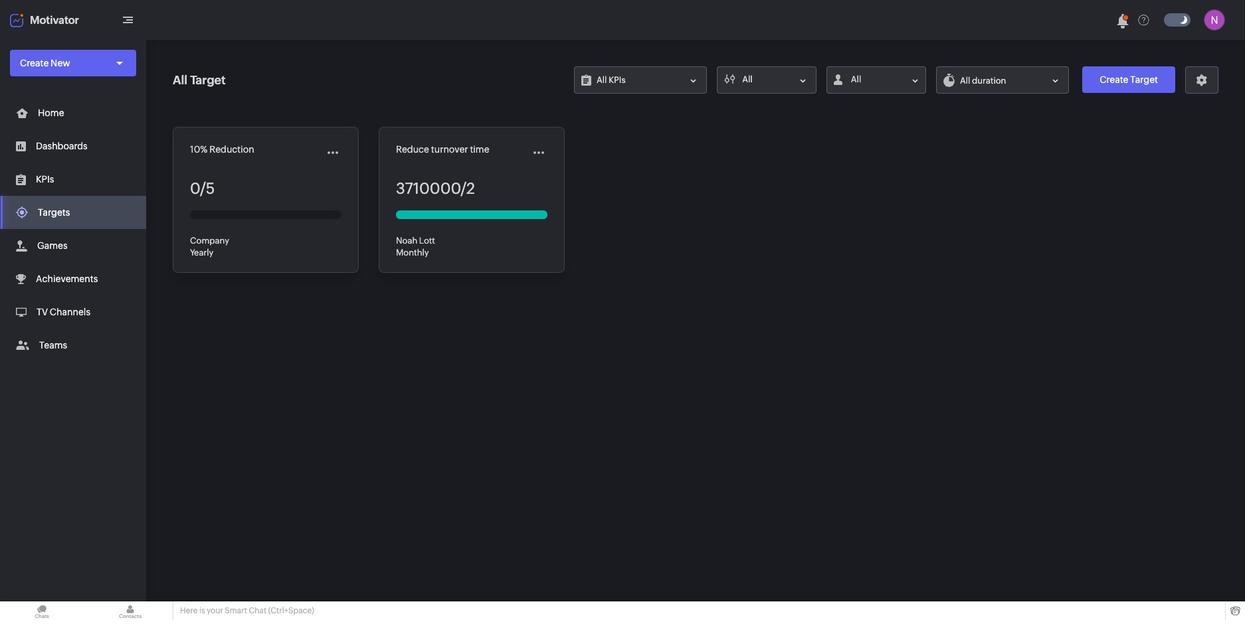 Task type: describe. For each thing, give the bounding box(es) containing it.
chat
[[249, 607, 267, 616]]

channels
[[50, 307, 90, 318]]

/ for 0
[[200, 180, 206, 197]]

here
[[180, 607, 198, 616]]

tv
[[37, 307, 48, 318]]

chats image
[[0, 602, 84, 621]]

reduce turnover time
[[396, 144, 490, 155]]

noah lott monthly
[[396, 236, 435, 258]]

3710000
[[396, 180, 461, 197]]

reduce
[[396, 144, 429, 155]]

contacts image
[[88, 602, 172, 621]]

all for all target
[[173, 73, 188, 87]]

10%
[[190, 144, 208, 155]]

all for all kpis
[[597, 75, 607, 85]]

smart
[[225, 607, 247, 616]]

company
[[190, 236, 229, 246]]

all inside all field
[[743, 74, 753, 84]]

games
[[37, 241, 68, 251]]

tv channels
[[37, 307, 90, 318]]

create target
[[1100, 74, 1159, 85]]

achievements
[[36, 274, 98, 285]]

target for all target
[[190, 73, 226, 87]]

reduction
[[210, 144, 254, 155]]

is
[[199, 607, 205, 616]]

company yearly
[[190, 236, 229, 258]]

0
[[190, 180, 200, 197]]

dashboards
[[36, 141, 88, 152]]

here is your smart chat (ctrl+space)
[[180, 607, 314, 616]]

All KPIs field
[[575, 66, 708, 94]]



Task type: vqa. For each thing, say whether or not it's contained in the screenshot.
By
no



Task type: locate. For each thing, give the bounding box(es) containing it.
yearly
[[190, 248, 214, 258]]

0 vertical spatial kpis
[[609, 75, 626, 85]]

create target button
[[1083, 66, 1176, 93]]

0 / 5
[[190, 180, 215, 197]]

create new
[[20, 58, 70, 68]]

kpis inside field
[[609, 75, 626, 85]]

kpis
[[609, 75, 626, 85], [36, 174, 54, 185]]

teams
[[39, 340, 67, 351]]

3710000 / 2
[[396, 180, 475, 197]]

all for all duration
[[961, 75, 971, 85]]

1 vertical spatial kpis
[[36, 174, 54, 185]]

duration
[[973, 75, 1007, 85]]

kpis inside list
[[36, 174, 54, 185]]

0 horizontal spatial create
[[20, 58, 49, 68]]

all inside the all kpis field
[[597, 75, 607, 85]]

all inside all duration field
[[961, 75, 971, 85]]

create inside button
[[1100, 74, 1129, 85]]

turnover
[[431, 144, 468, 155]]

0 vertical spatial create
[[20, 58, 49, 68]]

/ down turnover
[[461, 180, 467, 197]]

All field
[[717, 66, 817, 94]]

2
[[467, 180, 475, 197]]

motivator
[[30, 14, 79, 26]]

time
[[470, 144, 490, 155]]

/
[[200, 180, 206, 197], [461, 180, 467, 197]]

create
[[20, 58, 49, 68], [1100, 74, 1129, 85]]

noah
[[396, 236, 418, 246]]

list
[[0, 96, 146, 362]]

10% reduction
[[190, 144, 254, 155]]

help image
[[1139, 14, 1150, 26]]

all target
[[173, 73, 226, 87]]

targets
[[38, 207, 70, 218]]

create for create new
[[20, 58, 49, 68]]

All duration field
[[937, 66, 1070, 94]]

create for create target
[[1100, 74, 1129, 85]]

/ for 3710000
[[461, 180, 467, 197]]

1 vertical spatial create
[[1100, 74, 1129, 85]]

target for create target
[[1131, 74, 1159, 85]]

/ down 10%
[[200, 180, 206, 197]]

all duration
[[961, 75, 1007, 85]]

new
[[51, 58, 70, 68]]

your
[[207, 607, 223, 616]]

0 horizontal spatial /
[[200, 180, 206, 197]]

all kpis
[[597, 75, 626, 85]]

1 horizontal spatial /
[[461, 180, 467, 197]]

1 horizontal spatial kpis
[[609, 75, 626, 85]]

0 horizontal spatial kpis
[[36, 174, 54, 185]]

2 / from the left
[[461, 180, 467, 197]]

1 horizontal spatial create
[[1100, 74, 1129, 85]]

all
[[173, 73, 188, 87], [743, 74, 753, 84], [852, 75, 862, 84], [597, 75, 607, 85], [961, 75, 971, 85]]

5
[[206, 180, 215, 197]]

home
[[38, 108, 64, 118]]

user image
[[1205, 9, 1226, 31]]

1 horizontal spatial target
[[1131, 74, 1159, 85]]

lott
[[419, 236, 435, 246]]

1 / from the left
[[200, 180, 206, 197]]

target
[[190, 73, 226, 87], [1131, 74, 1159, 85]]

monthly
[[396, 248, 429, 258]]

target inside button
[[1131, 74, 1159, 85]]

(ctrl+space)
[[268, 607, 314, 616]]

0 horizontal spatial target
[[190, 73, 226, 87]]

list containing home
[[0, 96, 146, 362]]



